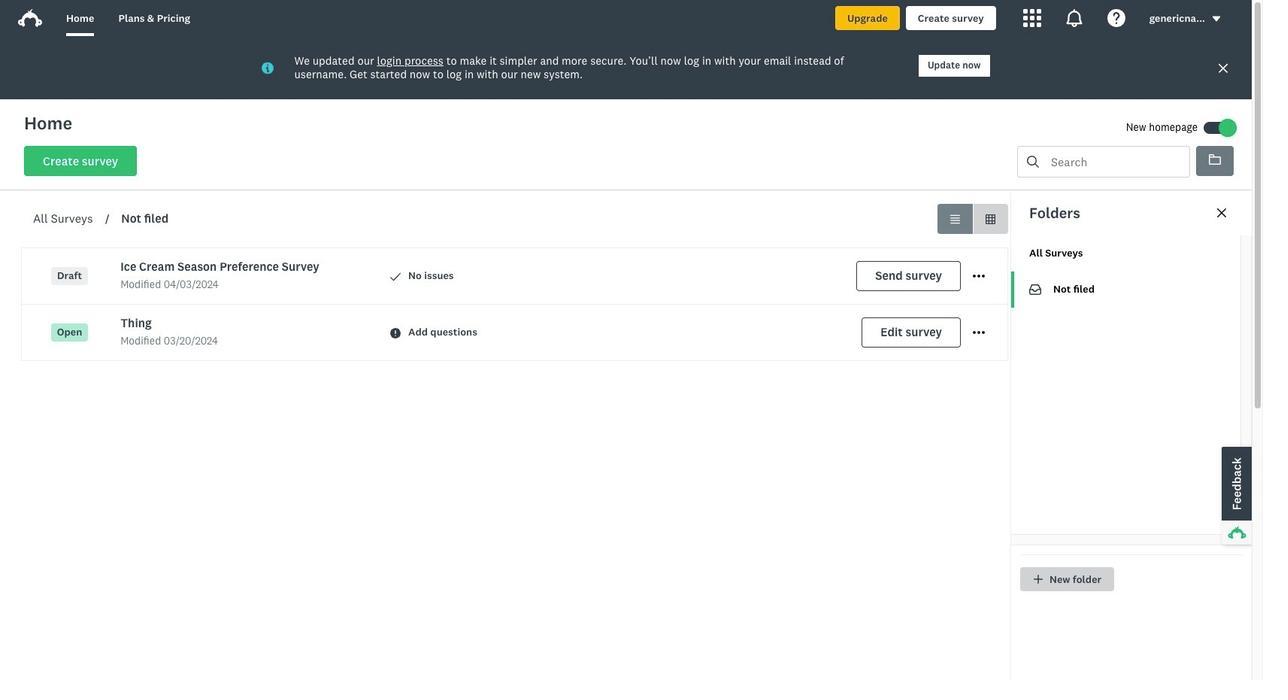 Task type: vqa. For each thing, say whether or not it's contained in the screenshot.
2nd Folders IMAGE from the top of the page
yes



Task type: describe. For each thing, give the bounding box(es) containing it.
2 open menu image from the top
[[973, 275, 985, 278]]

1 folders image from the top
[[1210, 153, 1222, 165]]

open menu image
[[973, 331, 985, 334]]

1 brand logo image from the top
[[18, 6, 42, 30]]

help icon image
[[1108, 9, 1126, 27]]

response based pricing icon image
[[1048, 494, 1096, 542]]

2 folders image from the top
[[1210, 154, 1222, 165]]

x image
[[1218, 62, 1230, 74]]

warning image
[[390, 328, 401, 338]]

new folder image
[[1034, 574, 1044, 585]]

1 not filed image from the top
[[1030, 284, 1042, 296]]

2 brand logo image from the top
[[18, 9, 42, 27]]



Task type: locate. For each thing, give the bounding box(es) containing it.
dropdown arrow icon image
[[1212, 14, 1222, 24], [1213, 16, 1221, 22]]

not filed image
[[1030, 284, 1042, 296], [1030, 284, 1042, 295]]

Search text field
[[1040, 147, 1190, 177]]

open menu image
[[973, 270, 985, 282], [973, 275, 985, 278], [973, 327, 985, 339]]

2 not filed image from the top
[[1030, 284, 1042, 295]]

folders image
[[1210, 153, 1222, 165], [1210, 154, 1222, 165]]

no issues image
[[390, 271, 401, 282]]

new folder image
[[1034, 575, 1043, 584]]

group
[[938, 204, 1009, 234]]

brand logo image
[[18, 6, 42, 30], [18, 9, 42, 27]]

1 open menu image from the top
[[973, 270, 985, 282]]

products icon image
[[1024, 9, 1042, 27], [1024, 9, 1042, 27]]

open menu image for no issues icon
[[973, 270, 985, 282]]

search image
[[1028, 156, 1040, 168], [1028, 156, 1040, 168]]

3 open menu image from the top
[[973, 327, 985, 339]]

notification center icon image
[[1066, 9, 1084, 27]]

dialog
[[1011, 190, 1253, 680]]

open menu image for warning image
[[973, 327, 985, 339]]



